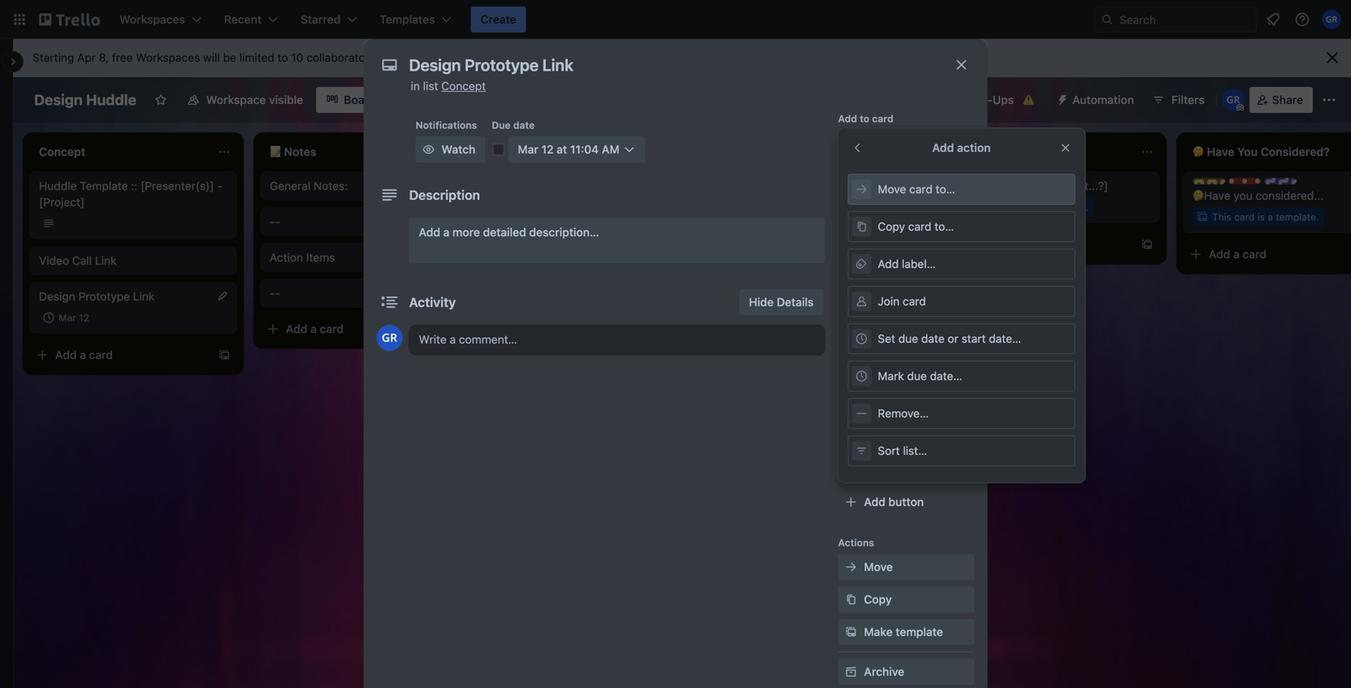 Task type: describe. For each thing, give the bounding box(es) containing it.
video
[[39, 254, 69, 267]]

add label…
[[878, 257, 936, 271]]

workspace
[[206, 93, 266, 106]]

a down 🙋question
[[1003, 238, 1009, 251]]

action items link
[[270, 250, 458, 266]]

primary element
[[0, 0, 1352, 39]]

sm image for move
[[843, 559, 860, 576]]

add inside "add power-ups" link
[[865, 429, 886, 442]]

🙋question
[[962, 179, 1021, 193]]

2 horizontal spatial is
[[1258, 211, 1266, 223]]

2 -- from the top
[[270, 287, 280, 300]]

11:04
[[570, 143, 599, 156]]

description
[[409, 187, 480, 203]]

power-ups button
[[923, 87, 1047, 113]]

🙋question [what about...?]
[[962, 179, 1109, 193]]

👎negative [i'm not sure about...] link
[[732, 178, 920, 194]]

1 horizontal spatial this
[[982, 202, 1001, 213]]

template
[[896, 626, 944, 639]]

0 horizontal spatial date
[[514, 119, 535, 131]]

watch button
[[416, 137, 486, 163]]

0 horizontal spatial to
[[278, 51, 288, 64]]

sm image for archive
[[843, 664, 860, 680]]

👎negative [i'm not sure about...]
[[732, 179, 906, 193]]

sm image for automation
[[1050, 87, 1073, 110]]

0 notifications image
[[1264, 10, 1284, 29]]

in
[[411, 79, 420, 93]]

power- inside button
[[955, 93, 993, 106]]

or
[[948, 332, 959, 345]]

12 for mar 12 at 11:04 am
[[542, 143, 554, 156]]

copy for copy
[[865, 593, 892, 606]]

join
[[878, 295, 900, 308]]

button
[[889, 495, 924, 509]]

ups inside button
[[993, 93, 1014, 106]]

[i'm
[[793, 179, 813, 193]]

huddle inside huddle template :: [presenter(s)] - [project]
[[39, 179, 77, 193]]

make template link
[[838, 619, 975, 645]]

greg robinson (gregrobinson96) image
[[1222, 89, 1245, 111]]

hide
[[749, 295, 774, 309]]

description…
[[529, 226, 600, 239]]

action
[[957, 141, 991, 154]]

add power-ups link
[[838, 423, 975, 449]]

0 horizontal spatial is
[[796, 202, 804, 213]]

Write a comment text field
[[409, 325, 825, 354]]

greg robinson (gregrobinson96) image inside primary element
[[1323, 10, 1342, 29]]

set due date or start date…
[[878, 332, 1022, 345]]

design prototype link
[[39, 290, 155, 303]]

move for move card to…
[[878, 182, 907, 196]]

design huddle
[[34, 91, 136, 109]]

design prototype link link
[[39, 289, 228, 305]]

add power-ups
[[865, 429, 948, 442]]

huddle inside board name text box
[[86, 91, 136, 109]]

cover
[[865, 299, 896, 312]]

0 horizontal spatial more
[[414, 51, 441, 64]]

dates
[[865, 234, 896, 247]]

Mar 12 checkbox
[[39, 308, 94, 328]]

visible
[[269, 93, 303, 106]]

move link
[[838, 554, 975, 580]]

2 horizontal spatial template.
[[1277, 211, 1320, 223]]

limits
[[544, 51, 571, 64]]

- inside huddle template :: [presenter(s)] - [project]
[[217, 179, 223, 193]]

considered...
[[1256, 189, 1324, 202]]

date inside button
[[922, 332, 945, 345]]

remove…
[[878, 407, 929, 420]]

1 horizontal spatial template.
[[1046, 202, 1089, 213]]

2 horizontal spatial this
[[1213, 211, 1232, 223]]

move for move
[[865, 560, 893, 574]]

about
[[444, 51, 474, 64]]

mar 12 at 11:04 am
[[518, 143, 620, 156]]

2 horizontal spatial this card is a template.
[[1213, 211, 1320, 223]]

1 vertical spatial automation
[[838, 471, 894, 482]]

items
[[306, 251, 335, 264]]

list
[[423, 79, 438, 93]]

due
[[492, 119, 511, 131]]

design for design prototype link
[[39, 290, 75, 303]]

hide details
[[749, 295, 814, 309]]

🙋question [what about...?] link
[[962, 178, 1151, 194]]

at
[[557, 143, 567, 156]]

0 horizontal spatial greg robinson (gregrobinson96) image
[[377, 325, 403, 351]]

link for video call link
[[95, 254, 117, 267]]

sm image for make template
[[843, 624, 860, 641]]

video call link
[[39, 254, 117, 267]]

collaborator
[[477, 51, 540, 64]]

1 horizontal spatial this card is a template.
[[982, 202, 1089, 213]]

huddle template :: [presenter(s)] - [project]
[[39, 179, 223, 209]]

remove… button
[[848, 398, 1076, 429]]

in list concept
[[411, 79, 486, 93]]

show menu image
[[1322, 92, 1338, 108]]

learn more about collaborator limits link
[[382, 51, 571, 64]]

sure
[[836, 179, 859, 193]]

video call link link
[[39, 253, 228, 269]]

Board name text field
[[26, 87, 145, 113]]

star or unstar board image
[[154, 93, 167, 106]]

1 -- link from the top
[[270, 214, 458, 230]]

filters
[[1172, 93, 1205, 106]]

date… inside 'button'
[[930, 369, 963, 383]]

a down "[i'm"
[[807, 202, 812, 213]]

board
[[344, 93, 376, 106]]

share
[[1273, 93, 1304, 106]]

a right "detailed"
[[541, 238, 548, 251]]

create from template… image for video call link
[[218, 349, 231, 362]]

close popover image
[[1060, 141, 1073, 154]]

checklist
[[865, 201, 914, 215]]

create from template… image
[[1141, 238, 1154, 251]]

Mark due date as complete checkbox
[[492, 143, 505, 156]]

template
[[80, 179, 128, 193]]

general
[[270, 179, 311, 193]]

1 horizontal spatial to
[[860, 113, 870, 124]]

label…
[[902, 257, 936, 271]]

design for design huddle
[[34, 91, 83, 109]]

due for set
[[899, 332, 919, 345]]

concept
[[442, 79, 486, 93]]

custom fields button
[[838, 330, 975, 346]]

due date
[[492, 119, 535, 131]]

12 for mar 12
[[79, 312, 89, 324]]

a down you
[[1234, 248, 1240, 261]]

am
[[602, 143, 620, 156]]

to… for move card to…
[[936, 182, 956, 196]]

add inside the add label… 'button'
[[878, 257, 899, 271]]

mark
[[878, 369, 905, 383]]

power-ups inside button
[[955, 93, 1014, 106]]

search image
[[1101, 13, 1114, 26]]



Task type: locate. For each thing, give the bounding box(es) containing it.
add inside add button button
[[865, 495, 886, 509]]

set
[[878, 332, 896, 345]]

template. down "👎negative [i'm not sure about...]" link
[[815, 202, 858, 213]]

12 inside the mar 12 checkbox
[[79, 312, 89, 324]]

date… right start
[[989, 332, 1022, 345]]

is down 🙋question [what about...?]
[[1027, 202, 1035, 213]]

sm image for copy
[[843, 592, 860, 608]]

sm image for labels
[[843, 167, 860, 184]]

0 horizontal spatial this
[[751, 202, 771, 213]]

greg robinson (gregrobinson96) image
[[1323, 10, 1342, 29], [377, 325, 403, 351]]

design
[[34, 91, 83, 109], [39, 290, 75, 303]]

automation down sort
[[838, 471, 894, 482]]

fields
[[909, 331, 941, 345]]

apr
[[77, 51, 96, 64]]

0 vertical spatial greg robinson (gregrobinson96) image
[[1323, 10, 1342, 29]]

power-ups
[[955, 93, 1014, 106], [838, 373, 891, 384]]

is down "[i'm"
[[796, 202, 804, 213]]

-- down action
[[270, 287, 280, 300]]

members link
[[838, 130, 975, 156]]

0 horizontal spatial mar
[[59, 312, 76, 324]]

sm image for watch
[[421, 141, 437, 158]]

[project]
[[39, 195, 85, 209]]

mark due date… button
[[848, 361, 1076, 392]]

mar 12 at 11:04 am button
[[508, 137, 646, 163]]

create
[[481, 13, 517, 26]]

1 vertical spatial huddle
[[39, 179, 77, 193]]

sm image left watch
[[421, 141, 437, 158]]

1 vertical spatial 12
[[79, 312, 89, 324]]

create button
[[471, 7, 526, 33]]

0 horizontal spatial link
[[95, 254, 117, 267]]

0 vertical spatial create from template… image
[[910, 238, 923, 251]]

edit card image
[[216, 289, 229, 302]]

hide details link
[[740, 289, 824, 315]]

mar for mar 12 at 11:04 am
[[518, 143, 539, 156]]

sm image inside automation button
[[1050, 87, 1073, 110]]

0 vertical spatial copy
[[878, 220, 906, 233]]

link for design prototype link
[[133, 290, 155, 303]]

this
[[751, 202, 771, 213], [982, 202, 1001, 213], [1213, 211, 1232, 223]]

automation left filters button in the top of the page
[[1073, 93, 1135, 106]]

1 horizontal spatial is
[[1027, 202, 1035, 213]]

attachment button
[[838, 260, 975, 286]]

huddle down the 8,
[[86, 91, 136, 109]]

mar inside checkbox
[[59, 312, 76, 324]]

starting
[[33, 51, 74, 64]]

1 vertical spatial move
[[865, 560, 893, 574]]

action
[[270, 251, 303, 264]]

move down 'labels' on the right of page
[[878, 182, 907, 196]]

about...?]
[[1059, 179, 1109, 193]]

0 vertical spatial due
[[899, 332, 919, 345]]

date… down set due date or start date…
[[930, 369, 963, 383]]

add action
[[933, 141, 991, 154]]

0 vertical spatial date
[[514, 119, 535, 131]]

create from template… image down copy card to…
[[910, 238, 923, 251]]

1 vertical spatial link
[[133, 290, 155, 303]]

more up list
[[414, 51, 441, 64]]

dates button
[[838, 228, 975, 254]]

automation inside automation button
[[1073, 93, 1135, 106]]

move card to… button
[[848, 174, 1076, 205]]

template.
[[815, 202, 858, 213], [1046, 202, 1089, 213], [1277, 211, 1320, 223]]

0 horizontal spatial huddle
[[39, 179, 77, 193]]

cover link
[[838, 293, 975, 319]]

workspace visible
[[206, 93, 303, 106]]

this card is a template. down 🤔have you considered... link
[[1213, 211, 1320, 223]]

2 vertical spatial create from template… image
[[218, 349, 231, 362]]

-- link down general notes: link
[[270, 214, 458, 230]]

checklist button
[[838, 195, 975, 221]]

sm image up close popover image
[[1050, 87, 1073, 110]]

0 vertical spatial mar
[[518, 143, 539, 156]]

mar down due date
[[518, 143, 539, 156]]

a down 🤔have you considered... link
[[1268, 211, 1274, 223]]

2 vertical spatial sm image
[[843, 624, 860, 641]]

to… for copy card to…
[[935, 220, 955, 233]]

0 vertical spatial -- link
[[270, 214, 458, 230]]

1 horizontal spatial ups
[[927, 429, 948, 442]]

mar inside button
[[518, 143, 539, 156]]

mar down design prototype link
[[59, 312, 76, 324]]

be
[[223, 51, 236, 64]]

2 horizontal spatial power-
[[955, 93, 993, 106]]

1 vertical spatial copy
[[865, 593, 892, 606]]

power- up figma
[[838, 373, 873, 384]]

date right due
[[514, 119, 535, 131]]

date…
[[989, 332, 1022, 345], [930, 369, 963, 383]]

archive
[[865, 665, 905, 679]]

a down the mar 12
[[80, 348, 86, 362]]

copy card to… button
[[848, 211, 1076, 242]]

make template
[[865, 626, 944, 639]]

-
[[217, 179, 223, 193], [270, 215, 275, 228], [275, 215, 280, 228], [270, 287, 275, 300], [275, 287, 280, 300]]

is down 🤔have you considered...
[[1258, 211, 1266, 223]]

1 horizontal spatial date…
[[989, 332, 1022, 345]]

sm image inside members link
[[843, 135, 860, 151]]

1 horizontal spatial greg robinson (gregrobinson96) image
[[1323, 10, 1342, 29]]

due inside button
[[899, 332, 919, 345]]

0 horizontal spatial create from template… image
[[218, 349, 231, 362]]

to up return to previous screen icon
[[860, 113, 870, 124]]

more
[[414, 51, 441, 64], [453, 226, 480, 239]]

color: red, title: none image
[[1229, 178, 1262, 185]]

0 horizontal spatial date…
[[930, 369, 963, 383]]

detailed
[[483, 226, 526, 239]]

0 horizontal spatial this card is a template.
[[751, 202, 858, 213]]

sm image down the actions
[[843, 559, 860, 576]]

due
[[899, 332, 919, 345], [908, 369, 927, 383]]

design inside board name text box
[[34, 91, 83, 109]]

2 -- link from the top
[[270, 285, 458, 302]]

Search field
[[1114, 7, 1257, 32]]

about...]
[[862, 179, 906, 193]]

color: purple, title: none image
[[1265, 178, 1297, 185]]

0 vertical spatial huddle
[[86, 91, 136, 109]]

a
[[807, 202, 812, 213], [1038, 202, 1043, 213], [1268, 211, 1274, 223], [443, 226, 450, 239], [541, 238, 548, 251], [1003, 238, 1009, 251], [1234, 248, 1240, 261], [311, 322, 317, 336], [80, 348, 86, 362]]

1 vertical spatial sm image
[[843, 559, 860, 576]]

workspace visible button
[[177, 87, 313, 113]]

1 vertical spatial ups
[[873, 373, 891, 384]]

sort list…
[[878, 444, 928, 458]]

this down 👎negative on the right top of the page
[[751, 202, 771, 213]]

prototype
[[78, 290, 130, 303]]

power-ups up action at the right top of the page
[[955, 93, 1014, 106]]

copy link
[[838, 587, 975, 613]]

0 vertical spatial more
[[414, 51, 441, 64]]

copy up make
[[865, 593, 892, 606]]

open information menu image
[[1295, 11, 1311, 28]]

1 horizontal spatial create from template… image
[[449, 323, 462, 336]]

1 vertical spatial date
[[922, 332, 945, 345]]

add to card
[[838, 113, 894, 124]]

labels
[[865, 169, 900, 182]]

add
[[838, 113, 858, 124], [933, 141, 955, 154], [419, 226, 440, 239], [517, 238, 538, 251], [979, 238, 1000, 251], [1210, 248, 1231, 261], [878, 257, 899, 271], [286, 322, 308, 336], [55, 348, 77, 362], [865, 429, 886, 442], [865, 495, 886, 509]]

due inside 'button'
[[908, 369, 927, 383]]

0 vertical spatial ups
[[993, 93, 1014, 106]]

sm image left 'archive'
[[843, 664, 860, 680]]

activity
[[409, 295, 456, 310]]

a down items
[[311, 322, 317, 336]]

1 vertical spatial date…
[[930, 369, 963, 383]]

1 horizontal spatial automation
[[1073, 93, 1135, 106]]

watch
[[442, 143, 476, 156]]

sm image down add to card
[[843, 135, 860, 151]]

due for mark
[[908, 369, 927, 383]]

share button
[[1250, 87, 1314, 113]]

color: yellow, title: none image
[[1193, 178, 1226, 185]]

this card is a template. down "[i'm"
[[751, 202, 858, 213]]

mark due date…
[[878, 369, 963, 383]]

copy up dates on the top of the page
[[878, 220, 906, 233]]

a down description
[[443, 226, 450, 239]]

limited
[[240, 51, 275, 64]]

add label… button
[[848, 249, 1076, 280]]

0 horizontal spatial automation
[[838, 471, 894, 482]]

to
[[278, 51, 288, 64], [860, 113, 870, 124]]

starting apr 8, free workspaces will be limited to 10 collaborators. learn more about collaborator limits
[[33, 51, 571, 64]]

0 vertical spatial design
[[34, 91, 83, 109]]

1 horizontal spatial power-
[[889, 429, 927, 442]]

to left 10
[[278, 51, 288, 64]]

None text field
[[401, 50, 938, 80]]

1 vertical spatial power-
[[838, 373, 873, 384]]

a inside add a more detailed description… link
[[443, 226, 450, 239]]

power-ups up figma
[[838, 373, 891, 384]]

1 horizontal spatial link
[[133, 290, 155, 303]]

labels link
[[838, 163, 975, 189]]

0 vertical spatial power-ups
[[955, 93, 1014, 106]]

create from template… image down edit card icon
[[218, 349, 231, 362]]

1 vertical spatial power-ups
[[838, 373, 891, 384]]

join card
[[878, 295, 927, 308]]

1 vertical spatial due
[[908, 369, 927, 383]]

[what
[[1024, 179, 1056, 193]]

0 horizontal spatial power-ups
[[838, 373, 891, 384]]

date left or
[[922, 332, 945, 345]]

0 vertical spatial power-
[[955, 93, 993, 106]]

this down 🙋question
[[982, 202, 1001, 213]]

free
[[112, 51, 133, 64]]

sm image inside archive link
[[843, 664, 860, 680]]

1 -- from the top
[[270, 215, 280, 228]]

notifications
[[416, 119, 477, 131]]

1 horizontal spatial date
[[922, 332, 945, 345]]

add inside add a more detailed description… link
[[419, 226, 440, 239]]

1 vertical spatial design
[[39, 290, 75, 303]]

this card is a template. down 🙋question [what about...?]
[[982, 202, 1089, 213]]

custom fields
[[865, 331, 941, 345]]

huddle
[[86, 91, 136, 109], [39, 179, 77, 193]]

power- up action at the right top of the page
[[955, 93, 993, 106]]

template. down 🙋question [what about...?] link
[[1046, 202, 1089, 213]]

link right call
[[95, 254, 117, 267]]

sm image
[[1050, 87, 1073, 110], [843, 559, 860, 576], [843, 624, 860, 641]]

2 vertical spatial power-
[[889, 429, 927, 442]]

sm image left cover
[[843, 298, 860, 314]]

copy inside button
[[878, 220, 906, 233]]

0 vertical spatial link
[[95, 254, 117, 267]]

0 vertical spatial sm image
[[1050, 87, 1073, 110]]

-- up action
[[270, 215, 280, 228]]

custom
[[865, 331, 906, 345]]

template. down considered... at the top of the page
[[1277, 211, 1320, 223]]

sm image inside move link
[[843, 559, 860, 576]]

figma
[[865, 396, 897, 410]]

2 vertical spatial ups
[[927, 429, 948, 442]]

sm image inside copy link
[[843, 592, 860, 608]]

to… up copy card to… button
[[936, 182, 956, 196]]

link down video call link link
[[133, 290, 155, 303]]

mar for mar 12
[[59, 312, 76, 324]]

0 vertical spatial --
[[270, 215, 280, 228]]

12 down design prototype link
[[79, 312, 89, 324]]

-- link down action items link
[[270, 285, 458, 302]]

sm image inside the cover link
[[843, 298, 860, 314]]

2 horizontal spatial ups
[[993, 93, 1014, 106]]

0 horizontal spatial power-
[[838, 373, 873, 384]]

board link
[[316, 87, 386, 113]]

1 horizontal spatial power-ups
[[955, 93, 1014, 106]]

0 horizontal spatial 12
[[79, 312, 89, 324]]

1 horizontal spatial huddle
[[86, 91, 136, 109]]

create from template… image down activity
[[449, 323, 462, 336]]

sm image left make
[[843, 624, 860, 641]]

huddle up [project]
[[39, 179, 77, 193]]

1 vertical spatial greg robinson (gregrobinson96) image
[[377, 325, 403, 351]]

0 vertical spatial to…
[[936, 182, 956, 196]]

design up the mar 12 checkbox
[[39, 290, 75, 303]]

[presenter(s)]
[[141, 179, 214, 193]]

to… down 'move card to…' button
[[935, 220, 955, 233]]

return to previous screen image
[[851, 141, 865, 154]]

copy card to…
[[878, 220, 955, 233]]

filters button
[[1148, 87, 1210, 113]]

🤔have
[[1193, 189, 1231, 202]]

2 horizontal spatial create from template… image
[[910, 238, 923, 251]]

start
[[962, 332, 986, 345]]

sm image inside watch button
[[421, 141, 437, 158]]

sm image down return to previous screen icon
[[843, 167, 860, 184]]

0 vertical spatial 12
[[542, 143, 554, 156]]

general notes: link
[[270, 178, 458, 194]]

due right the mark
[[908, 369, 927, 383]]

12 inside mar 12 at 11:04 am button
[[542, 143, 554, 156]]

automation button
[[1050, 87, 1145, 113]]

a down [what
[[1038, 202, 1043, 213]]

design down the starting
[[34, 91, 83, 109]]

::
[[131, 179, 138, 193]]

10
[[291, 51, 303, 64]]

sm image
[[843, 135, 860, 151], [421, 141, 437, 158], [843, 167, 860, 184], [843, 298, 860, 314], [843, 592, 860, 608], [843, 664, 860, 680]]

0 horizontal spatial ups
[[873, 373, 891, 384]]

1 horizontal spatial more
[[453, 226, 480, 239]]

ups
[[993, 93, 1014, 106], [873, 373, 891, 384], [927, 429, 948, 442]]

power- up sort list…
[[889, 429, 927, 442]]

copy for copy card to…
[[878, 220, 906, 233]]

add button
[[865, 495, 924, 509]]

1 vertical spatial to
[[860, 113, 870, 124]]

action items
[[270, 251, 335, 264]]

mar
[[518, 143, 539, 156], [59, 312, 76, 324]]

date… inside button
[[989, 332, 1022, 345]]

1 vertical spatial -- link
[[270, 285, 458, 302]]

will
[[203, 51, 220, 64]]

1 vertical spatial to…
[[935, 220, 955, 233]]

call
[[72, 254, 92, 267]]

1 vertical spatial create from template… image
[[449, 323, 462, 336]]

move inside button
[[878, 182, 907, 196]]

due right set
[[899, 332, 919, 345]]

move down the actions
[[865, 560, 893, 574]]

sm image inside labels link
[[843, 167, 860, 184]]

create from template… image
[[910, 238, 923, 251], [449, 323, 462, 336], [218, 349, 231, 362]]

0 vertical spatial to
[[278, 51, 288, 64]]

sm image down the actions
[[843, 592, 860, 608]]

12 left at
[[542, 143, 554, 156]]

0 horizontal spatial template.
[[815, 202, 858, 213]]

0 vertical spatial move
[[878, 182, 907, 196]]

1 vertical spatial mar
[[59, 312, 76, 324]]

sm image inside make template link
[[843, 624, 860, 641]]

1 vertical spatial --
[[270, 287, 280, 300]]

more left "detailed"
[[453, 226, 480, 239]]

0 vertical spatial date…
[[989, 332, 1022, 345]]

set due date or start date… button
[[848, 324, 1076, 354]]

1 horizontal spatial 12
[[542, 143, 554, 156]]

copy
[[878, 220, 906, 233], [865, 593, 892, 606]]

1 horizontal spatial mar
[[518, 143, 539, 156]]

1 vertical spatial more
[[453, 226, 480, 239]]

this down 🤔have
[[1213, 211, 1232, 223]]

details
[[777, 295, 814, 309]]

create from template… image for --
[[449, 323, 462, 336]]

0 vertical spatial automation
[[1073, 93, 1135, 106]]

sm image for cover
[[843, 298, 860, 314]]



Task type: vqa. For each thing, say whether or not it's contained in the screenshot.
The Terry Turtle (Terryturtle) image to the bottom
no



